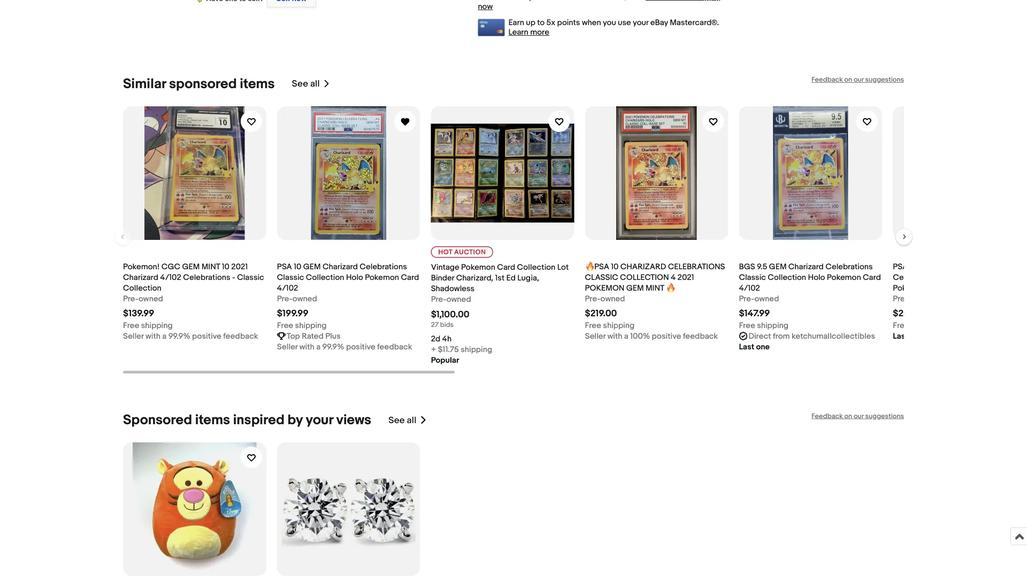 Task type: locate. For each thing, give the bounding box(es) containing it.
feedback on our suggestions link
[[812, 76, 904, 84], [812, 413, 904, 421]]

similar
[[123, 76, 166, 92]]

feedback on our suggestions
[[812, 76, 904, 84], [812, 413, 904, 421]]

free down $209.99
[[893, 321, 909, 330]]

by
[[288, 413, 303, 429]]

last one text field down $209.99
[[893, 331, 924, 342]]

1 horizontal spatial all
[[407, 415, 416, 426]]

0 horizontal spatial pokemon
[[365, 273, 399, 282]]

shipping down $139.99 text field
[[141, 321, 173, 330]]

2 pre-owned text field from the left
[[277, 293, 317, 304]]

2d
[[431, 334, 440, 344]]

0 horizontal spatial free shipping text field
[[123, 320, 173, 331]]

0 horizontal spatial 99.9%
[[168, 331, 190, 341]]

0 vertical spatial your
[[633, 18, 649, 28]]

owned up $209.99 text box
[[909, 294, 933, 304]]

points
[[557, 18, 580, 28]]

0 horizontal spatial a
[[162, 331, 167, 341]]

owned up $199.99 text field in the left bottom of the page
[[293, 294, 317, 304]]

4/102 left ho
[[996, 262, 1017, 272]]

top rated plus
[[287, 331, 341, 341]]

1 vertical spatial feedback on our suggestions
[[812, 413, 904, 421]]

pre- up $199.99
[[277, 294, 293, 304]]

0 horizontal spatial celebrations
[[183, 273, 230, 282]]

classic down bgs
[[739, 273, 766, 282]]

2 suggestions from the top
[[865, 413, 904, 421]]

2 horizontal spatial classic
[[739, 273, 766, 282]]

ketchumallcollectibles
[[792, 331, 875, 341]]

0 vertical spatial 2021
[[231, 262, 248, 272]]

mint inside psa 10 gem mint charizard 4/102 ho pre-owned $209.99 free shipping last one
[[939, 262, 957, 272]]

0 vertical spatial see
[[646, 0, 660, 2]]

pokemon for $199.99
[[365, 273, 399, 282]]

psa up $209.99
[[893, 262, 908, 272]]

1 horizontal spatial items
[[240, 76, 275, 92]]

with left 100%
[[608, 331, 622, 341]]

1 vertical spatial 🔥
[[666, 283, 674, 293]]

27 bids text field
[[431, 321, 454, 329]]

0 horizontal spatial items
[[195, 413, 230, 429]]

2 feedback on our suggestions from the top
[[812, 413, 904, 421]]

1 horizontal spatial card
[[497, 263, 515, 272]]

1 free shipping text field from the left
[[123, 320, 173, 331]]

seller down $219.00
[[585, 331, 606, 341]]

collection
[[517, 263, 556, 272], [306, 273, 344, 282], [768, 273, 806, 282], [123, 283, 161, 293]]

pre-owned text field up $199.99 text field in the left bottom of the page
[[277, 293, 317, 304]]

$199.99 text field
[[277, 308, 309, 319]]

2021 up '-'
[[231, 262, 248, 272]]

2 free shipping text field from the left
[[893, 320, 943, 331]]

1 horizontal spatial with
[[300, 342, 314, 352]]

gem up $209.99
[[919, 262, 937, 272]]

1 horizontal spatial 99.9%
[[322, 342, 344, 352]]

card
[[497, 263, 515, 272], [401, 273, 419, 282], [863, 273, 881, 282]]

positive inside pokemon! cgc gem mint 10 2021 charizard 4/102 celebrations - classic collection pre-owned $139.99 free shipping seller with a 99.9% positive feedback
[[192, 331, 221, 341]]

free shipping text field for $199.99
[[277, 320, 327, 331]]

0 horizontal spatial see all link
[[292, 76, 330, 92]]

gem right the cgc
[[182, 262, 200, 272]]

free
[[123, 321, 139, 330], [277, 321, 293, 330], [585, 321, 601, 330], [739, 321, 755, 330], [893, 321, 909, 330]]

feedback
[[223, 331, 258, 341], [683, 331, 718, 341], [377, 342, 412, 352]]

2 horizontal spatial card
[[863, 273, 881, 282]]

99.9%
[[168, 331, 190, 341], [322, 342, 344, 352]]

pre- up $147.99 text field
[[739, 294, 755, 304]]

2 10 from the left
[[294, 262, 301, 272]]

collection up lugia,
[[517, 263, 556, 272]]

2 feedback from the top
[[812, 413, 843, 421]]

2 horizontal spatial pokemon
[[827, 273, 861, 282]]

holo inside psa 10 gem charizard celebrations classic collection holo pokemon card 4/102 pre-owned $199.99 free shipping
[[346, 273, 363, 282]]

2 free shipping text field from the left
[[277, 320, 327, 331]]

feedback inside seller with a 99.9% positive feedback text field
[[377, 342, 412, 352]]

with inside pokemon! cgc gem mint 10 2021 charizard 4/102 celebrations - classic collection pre-owned $139.99 free shipping seller with a 99.9% positive feedback
[[146, 331, 160, 341]]

2 horizontal spatial mint
[[939, 262, 957, 272]]

Free shipping text field
[[739, 320, 789, 331], [893, 320, 943, 331]]

1 horizontal spatial free shipping text field
[[277, 320, 327, 331]]

1 horizontal spatial holo
[[808, 273, 825, 282]]

gem down collection
[[626, 283, 644, 293]]

10 inside 🔥 psa 10 charizard celebrations classic collection 4 2021 pokemon gem mint 🔥 pre-owned $219.00 free shipping seller with a 100% positive feedback
[[611, 262, 619, 272]]

feedback inside pokemon! cgc gem mint 10 2021 charizard 4/102 celebrations - classic collection pre-owned $139.99 free shipping seller with a 99.9% positive feedback
[[223, 331, 258, 341]]

shipping down $219.00
[[603, 321, 635, 330]]

classic inside pokemon! cgc gem mint 10 2021 charizard 4/102 celebrations - classic collection pre-owned $139.99 free shipping seller with a 99.9% positive feedback
[[237, 273, 264, 282]]

pre-owned text field for $139.99
[[123, 293, 163, 304]]

0 vertical spatial all
[[310, 78, 320, 90]]

free down $147.99 text field
[[739, 321, 755, 330]]

+ $11.75 shipping text field
[[431, 345, 492, 355]]

collection down pokemon! at the top left of the page
[[123, 283, 161, 293]]

with inside 🔥 psa 10 charizard celebrations classic collection 4 2021 pokemon gem mint 🔥 pre-owned $219.00 free shipping seller with a 100% positive feedback
[[608, 331, 622, 341]]

1 horizontal spatial one
[[910, 331, 924, 341]]

shipping inside 🔥 psa 10 charizard celebrations classic collection 4 2021 pokemon gem mint 🔥 pre-owned $219.00 free shipping seller with a 100% positive feedback
[[603, 321, 635, 330]]

psa up classic on the right
[[594, 262, 609, 272]]

pre-owned text field up $209.99 text box
[[893, 293, 933, 304]]

$209.99 text field
[[893, 308, 927, 319]]

1 vertical spatial see all link
[[389, 413, 427, 429]]

$139.99
[[123, 308, 154, 319]]

classic for $199.99
[[277, 273, 304, 282]]

2 horizontal spatial see
[[646, 0, 660, 2]]

pre-owned text field up $139.99
[[123, 293, 163, 304]]

Last one text field
[[893, 331, 924, 342], [739, 342, 770, 352]]

0 horizontal spatial feedback
[[223, 331, 258, 341]]

1 horizontal spatial pre-owned text field
[[585, 293, 625, 304]]

one
[[910, 331, 924, 341], [756, 342, 770, 352]]

0 horizontal spatial card
[[401, 273, 419, 282]]

collection inside pokemon! cgc gem mint 10 2021 charizard 4/102 celebrations - classic collection pre-owned $139.99 free shipping seller with a 99.9% positive feedback
[[123, 283, 161, 293]]

use
[[618, 18, 631, 28]]

pokemon
[[461, 263, 495, 272], [365, 273, 399, 282], [827, 273, 861, 282]]

4 pre-owned text field from the left
[[893, 293, 933, 304]]

sponsored items inspired by your views
[[123, 413, 371, 429]]

mint
[[202, 262, 220, 272], [939, 262, 957, 272], [646, 283, 664, 293]]

card inside psa 10 gem charizard celebrations classic collection holo pokemon card 4/102 pre-owned $199.99 free shipping
[[401, 273, 419, 282]]

free shipping text field up 'direct'
[[739, 320, 789, 331]]

2 free from the left
[[277, 321, 293, 330]]

free up top
[[277, 321, 293, 330]]

pre- down shadowless
[[431, 295, 447, 304]]

feedback on our suggestions link for sponsored items inspired by your views
[[812, 413, 904, 421]]

owned down shadowless
[[447, 295, 471, 304]]

one down $209.99
[[910, 331, 924, 341]]

1 horizontal spatial see
[[389, 415, 405, 426]]

3 classic from the left
[[739, 273, 766, 282]]

1 horizontal spatial celebrations
[[360, 262, 407, 272]]

4/102 down the cgc
[[160, 273, 181, 282]]

🔥
[[585, 262, 593, 272], [666, 283, 674, 293]]

0 horizontal spatial holo
[[346, 273, 363, 282]]

charizard inside psa 10 gem mint charizard 4/102 ho pre-owned $209.99 free shipping last one
[[959, 262, 994, 272]]

1 pre-owned text field from the left
[[123, 293, 163, 304]]

$209.99
[[893, 308, 927, 319]]

see
[[646, 0, 660, 2], [292, 78, 308, 90], [389, 415, 405, 426]]

top
[[287, 331, 300, 341]]

apply
[[700, 0, 720, 2]]

free shipping text field down $139.99 text field
[[123, 320, 173, 331]]

1 horizontal spatial mint
[[646, 283, 664, 293]]

gem inside psa 10 gem mint charizard 4/102 ho pre-owned $209.99 free shipping last one
[[919, 262, 937, 272]]

1 horizontal spatial see all
[[389, 415, 416, 426]]

one down 'direct'
[[756, 342, 770, 352]]

2 on from the top
[[844, 413, 852, 421]]

pre-
[[123, 294, 139, 304], [277, 294, 293, 304], [585, 294, 601, 304], [739, 294, 755, 304], [893, 294, 909, 304], [431, 295, 447, 304]]

0 horizontal spatial see all
[[292, 78, 320, 90]]

1 vertical spatial your
[[306, 413, 333, 429]]

$147.99 text field
[[739, 308, 770, 319]]

psa inside psa 10 gem mint charizard 4/102 ho pre-owned $209.99 free shipping last one
[[893, 262, 908, 272]]

2 horizontal spatial with
[[608, 331, 622, 341]]

1 horizontal spatial free shipping text field
[[893, 320, 943, 331]]

🔥 psa 10 charizard celebrations classic collection 4 2021 pokemon gem mint 🔥 pre-owned $219.00 free shipping seller with a 100% positive feedback
[[585, 262, 725, 341]]

celebrations
[[668, 262, 725, 272]]

4/102 down bgs
[[739, 283, 760, 293]]

2 our from the top
[[854, 413, 864, 421]]

free down $139.99 text field
[[123, 321, 139, 330]]

1 vertical spatial 2021
[[678, 273, 694, 282]]

free inside psa 10 gem charizard celebrations classic collection holo pokemon card 4/102 pre-owned $199.99 free shipping
[[277, 321, 293, 330]]

1 suggestions from the top
[[865, 76, 904, 84]]

learn
[[508, 28, 528, 37]]

a
[[162, 331, 167, 341], [624, 331, 629, 341], [316, 342, 321, 352]]

items
[[240, 76, 275, 92], [195, 413, 230, 429]]

classic inside psa 10 gem charizard celebrations classic collection holo pokemon card 4/102 pre-owned $199.99 free shipping
[[277, 273, 304, 282]]

2021 inside 🔥 psa 10 charizard celebrations classic collection 4 2021 pokemon gem mint 🔥 pre-owned $219.00 free shipping seller with a 100% positive feedback
[[678, 273, 694, 282]]

owned down pokemon
[[601, 294, 625, 304]]

pokemon inside bgs 9.5 gem charizard celebrations classic collection holo pokemon card 4/102 pre-owned $147.99 free shipping
[[827, 273, 861, 282]]

0 horizontal spatial pre-owned text field
[[431, 294, 471, 305]]

0 vertical spatial on
[[844, 76, 852, 84]]

0 horizontal spatial seller
[[123, 331, 144, 341]]

1 10 from the left
[[222, 262, 230, 272]]

1 vertical spatial all
[[407, 415, 416, 426]]

charizard,
[[456, 273, 493, 283]]

feedback on our suggestions for similar sponsored items
[[812, 76, 904, 84]]

see all link
[[292, 76, 330, 92], [389, 413, 427, 429]]

1 feedback on our suggestions link from the top
[[812, 76, 904, 84]]

pre- up $209.99
[[893, 294, 909, 304]]

shipping up rated
[[295, 321, 327, 330]]

owned inside bgs 9.5 gem charizard celebrations classic collection holo pokemon card 4/102 pre-owned $147.99 free shipping
[[755, 294, 779, 304]]

1 vertical spatial on
[[844, 413, 852, 421]]

0 horizontal spatial 2021
[[231, 262, 248, 272]]

1 horizontal spatial a
[[316, 342, 321, 352]]

lugia,
[[517, 273, 539, 283]]

3 10 from the left
[[611, 262, 619, 272]]

collection inside psa 10 gem charizard celebrations classic collection holo pokemon card 4/102 pre-owned $199.99 free shipping
[[306, 273, 344, 282]]

1 our from the top
[[854, 76, 864, 84]]

1 vertical spatial see all
[[389, 415, 416, 426]]

collection inside bgs 9.5 gem charizard celebrations classic collection holo pokemon card 4/102 pre-owned $147.99 free shipping
[[768, 273, 806, 282]]

0 vertical spatial feedback on our suggestions
[[812, 76, 904, 84]]

dollar sign image
[[197, 0, 206, 3]]

celebrations inside bgs 9.5 gem charizard celebrations classic collection holo pokemon card 4/102 pre-owned $147.99 free shipping
[[826, 262, 873, 272]]

free inside pokemon! cgc gem mint 10 2021 charizard 4/102 celebrations - classic collection pre-owned $139.99 free shipping seller with a 99.9% positive feedback
[[123, 321, 139, 330]]

2 horizontal spatial positive
[[652, 331, 681, 341]]

psa
[[277, 262, 292, 272], [594, 262, 609, 272], [893, 262, 908, 272]]

Seller with a 99.9% positive feedback text field
[[123, 331, 258, 342], [277, 342, 412, 352]]

charizard
[[621, 262, 666, 272]]

gem inside pokemon! cgc gem mint 10 2021 charizard 4/102 celebrations - classic collection pre-owned $139.99 free shipping seller with a 99.9% positive feedback
[[182, 262, 200, 272]]

classic up $199.99
[[277, 273, 304, 282]]

2 horizontal spatial celebrations
[[826, 262, 873, 272]]

1 classic from the left
[[237, 273, 264, 282]]

Pre-owned text field
[[123, 293, 163, 304], [277, 293, 317, 304], [739, 293, 779, 304], [893, 293, 933, 304]]

pre-owned text field down pokemon
[[585, 293, 625, 304]]

1 horizontal spatial psa
[[594, 262, 609, 272]]

pokemon inside psa 10 gem charizard celebrations classic collection holo pokemon card 4/102 pre-owned $199.99 free shipping
[[365, 273, 399, 282]]

suggestions for sponsored items inspired by your views
[[865, 413, 904, 421]]

3 free shipping text field from the left
[[585, 320, 635, 331]]

3 pre-owned text field from the left
[[739, 293, 779, 304]]

1 vertical spatial 99.9%
[[322, 342, 344, 352]]

Free shipping text field
[[123, 320, 173, 331], [277, 320, 327, 331], [585, 320, 635, 331]]

1 horizontal spatial 🔥
[[666, 283, 674, 293]]

4 free from the left
[[739, 321, 755, 330]]

1 psa from the left
[[277, 262, 292, 272]]

pre- down pokemon
[[585, 294, 601, 304]]

collection up $199.99
[[306, 273, 344, 282]]

pre-owned text field for $147.99
[[739, 293, 779, 304]]

celebrations inside pokemon! cgc gem mint 10 2021 charizard 4/102 celebrations - classic collection pre-owned $139.99 free shipping seller with a 99.9% positive feedback
[[183, 273, 230, 282]]

4/102
[[996, 262, 1017, 272], [160, 273, 181, 282], [277, 283, 298, 293], [739, 283, 760, 293]]

2 horizontal spatial seller
[[585, 331, 606, 341]]

1 horizontal spatial 2021
[[678, 273, 694, 282]]

all
[[310, 78, 320, 90], [407, 415, 416, 426]]

last inside text field
[[739, 342, 754, 352]]

3 free from the left
[[585, 321, 601, 330]]

auction
[[454, 248, 486, 257]]

free inside bgs 9.5 gem charizard celebrations classic collection holo pokemon card 4/102 pre-owned $147.99 free shipping
[[739, 321, 755, 330]]

classic right '-'
[[237, 273, 264, 282]]

2 vertical spatial see
[[389, 415, 405, 426]]

0 vertical spatial 99.9%
[[168, 331, 190, 341]]

1 horizontal spatial last
[[893, 331, 908, 341]]

now
[[478, 2, 493, 12]]

last
[[893, 331, 908, 341], [739, 342, 754, 352]]

charizard inside bgs 9.5 gem charizard celebrations classic collection holo pokemon card 4/102 pre-owned $147.99 free shipping
[[789, 262, 824, 272]]

5 free from the left
[[893, 321, 909, 330]]

free shipping text field for $219.00
[[585, 320, 635, 331]]

holo
[[346, 273, 363, 282], [808, 273, 825, 282]]

feedback for sponsored items inspired by your views
[[812, 413, 843, 421]]

shipping down $209.99 text box
[[911, 321, 943, 330]]

free down $219.00 text field
[[585, 321, 601, 330]]

celebrations inside psa 10 gem charizard celebrations classic collection holo pokemon card 4/102 pre-owned $199.99 free shipping
[[360, 262, 407, 272]]

charizard
[[323, 262, 358, 272], [789, 262, 824, 272], [959, 262, 994, 272], [123, 273, 158, 282]]

last one text field down 'direct'
[[739, 342, 770, 352]]

1 feedback on our suggestions from the top
[[812, 76, 904, 84]]

see for inspired
[[389, 415, 405, 426]]

gem
[[182, 262, 200, 272], [303, 262, 321, 272], [769, 262, 787, 272], [919, 262, 937, 272], [626, 283, 644, 293]]

0 horizontal spatial psa
[[277, 262, 292, 272]]

$219.00 text field
[[585, 308, 617, 319]]

ebay mastercard image
[[478, 19, 505, 36]]

items left see all text field at top
[[240, 76, 275, 92]]

your right by
[[306, 413, 333, 429]]

1 vertical spatial items
[[195, 413, 230, 429]]

seller inside 🔥 psa 10 charizard celebrations classic collection 4 2021 pokemon gem mint 🔥 pre-owned $219.00 free shipping seller with a 100% positive feedback
[[585, 331, 606, 341]]

1 horizontal spatial your
[[633, 18, 649, 28]]

holo inside bgs 9.5 gem charizard celebrations classic collection holo pokemon card 4/102 pre-owned $147.99 free shipping
[[808, 273, 825, 282]]

0 vertical spatial feedback on our suggestions link
[[812, 76, 904, 84]]

positive
[[192, 331, 221, 341], [652, 331, 681, 341], [346, 342, 375, 352]]

4/102 inside bgs 9.5 gem charizard celebrations classic collection holo pokemon card 4/102 pre-owned $147.99 free shipping
[[739, 283, 760, 293]]

pre- inside pokemon! cgc gem mint 10 2021 charizard 4/102 celebrations - classic collection pre-owned $139.99 free shipping seller with a 99.9% positive feedback
[[123, 294, 139, 304]]

1 vertical spatial our
[[854, 413, 864, 421]]

on
[[844, 76, 852, 84], [844, 413, 852, 421]]

shipping right $11.75
[[461, 345, 492, 355]]

gem up $199.99
[[303, 262, 321, 272]]

🔥 up classic on the right
[[585, 262, 593, 272]]

gem right 9.5
[[769, 262, 787, 272]]

psa up $199.99
[[277, 262, 292, 272]]

seller down top
[[277, 342, 298, 352]]

gem for $199.99
[[303, 262, 321, 272]]

0 horizontal spatial 🔥
[[585, 262, 593, 272]]

classic inside bgs 9.5 gem charizard celebrations classic collection holo pokemon card 4/102 pre-owned $147.99 free shipping
[[739, 273, 766, 282]]

4
[[671, 273, 676, 282]]

1 vertical spatial feedback
[[812, 413, 843, 421]]

free shipping text field up top
[[277, 320, 327, 331]]

items left inspired
[[195, 413, 230, 429]]

$219.00
[[585, 308, 617, 319]]

$1,100.00
[[431, 309, 470, 320]]

0 horizontal spatial free shipping text field
[[739, 320, 789, 331]]

2 psa from the left
[[594, 262, 609, 272]]

1 horizontal spatial see all link
[[389, 413, 427, 429]]

see all for similar sponsored items
[[292, 78, 320, 90]]

2021
[[231, 262, 248, 272], [678, 273, 694, 282]]

0 horizontal spatial with
[[146, 331, 160, 341]]

2021 inside pokemon! cgc gem mint 10 2021 charizard 4/102 celebrations - classic collection pre-owned $139.99 free shipping seller with a 99.9% positive feedback
[[231, 262, 248, 272]]

last down $209.99
[[893, 331, 908, 341]]

2 feedback on our suggestions link from the top
[[812, 413, 904, 421]]

1 feedback from the top
[[812, 76, 843, 84]]

0 vertical spatial our
[[854, 76, 864, 84]]

2 holo from the left
[[808, 273, 825, 282]]

suggestions
[[865, 76, 904, 84], [865, 413, 904, 421]]

shipping inside psa 10 gem charizard celebrations classic collection holo pokemon card 4/102 pre-owned $199.99 free shipping
[[295, 321, 327, 330]]

3 psa from the left
[[893, 262, 908, 272]]

0 vertical spatial suggestions
[[865, 76, 904, 84]]

your right use
[[633, 18, 649, 28]]

0 horizontal spatial positive
[[192, 331, 221, 341]]

0 vertical spatial feedback
[[812, 76, 843, 84]]

owned up $139.99
[[139, 294, 163, 304]]

4/102 up $199.99
[[277, 283, 298, 293]]

See all text field
[[389, 415, 416, 426]]

charizard inside psa 10 gem charizard celebrations classic collection holo pokemon card 4/102 pre-owned $199.99 free shipping
[[323, 262, 358, 272]]

0 vertical spatial see all link
[[292, 76, 330, 92]]

1 vertical spatial last
[[739, 342, 754, 352]]

4 10 from the left
[[910, 262, 917, 272]]

free shipping text field down $209.99 text box
[[893, 320, 943, 331]]

pre- up $139.99
[[123, 294, 139, 304]]

1 horizontal spatial pokemon
[[461, 263, 495, 272]]

0 vertical spatial last
[[893, 331, 908, 341]]

2 horizontal spatial free shipping text field
[[585, 320, 635, 331]]

direct from ketchumallcollectibles
[[749, 331, 875, 341]]

🔥 down the 4
[[666, 283, 674, 293]]

pre-owned text field down shadowless
[[431, 294, 471, 305]]

1 horizontal spatial classic
[[277, 273, 304, 282]]

gem for one
[[919, 262, 937, 272]]

see all for sponsored items inspired by your views
[[389, 415, 416, 426]]

1 holo from the left
[[346, 273, 363, 282]]

pre-owned text field up $147.99 text field
[[739, 293, 779, 304]]

2 classic from the left
[[277, 273, 304, 282]]

pokemon for $147.99
[[827, 273, 861, 282]]

4/102 inside psa 10 gem charizard celebrations classic collection holo pokemon card 4/102 pre-owned $199.99 free shipping
[[277, 283, 298, 293]]

0 horizontal spatial one
[[756, 342, 770, 352]]

0 vertical spatial see all
[[292, 78, 320, 90]]

pre- inside 🔥 psa 10 charizard celebrations classic collection 4 2021 pokemon gem mint 🔥 pre-owned $219.00 free shipping seller with a 100% positive feedback
[[585, 294, 601, 304]]

Pre-owned text field
[[585, 293, 625, 304], [431, 294, 471, 305]]

pokemon inside 'vintage pokemon card collection lot binder charizard, 1st ed lugia, shadowless pre-owned $1,100.00 27 bids 2d 4h + $11.75 shipping popular'
[[461, 263, 495, 272]]

2021 right the 4
[[678, 273, 694, 282]]

shipping up from
[[757, 321, 789, 330]]

feedback for similar sponsored items
[[812, 76, 843, 84]]

psa inside 🔥 psa 10 charizard celebrations classic collection 4 2021 pokemon gem mint 🔥 pre-owned $219.00 free shipping seller with a 100% positive feedback
[[594, 262, 609, 272]]

psa inside psa 10 gem charizard celebrations classic collection holo pokemon card 4/102 pre-owned $199.99 free shipping
[[277, 262, 292, 272]]

2 horizontal spatial a
[[624, 331, 629, 341]]

celebrations
[[360, 262, 407, 272], [826, 262, 873, 272], [183, 273, 230, 282]]

0 horizontal spatial all
[[310, 78, 320, 90]]

0 horizontal spatial mint
[[202, 262, 220, 272]]

last one
[[739, 342, 770, 352]]

gem inside psa 10 gem charizard celebrations classic collection holo pokemon card 4/102 pre-owned $199.99 free shipping
[[303, 262, 321, 272]]

on for sponsored items inspired by your views
[[844, 413, 852, 421]]

0 horizontal spatial see
[[292, 78, 308, 90]]

with down $139.99 text field
[[146, 331, 160, 341]]

owned up $147.99 text field
[[755, 294, 779, 304]]

with down rated
[[300, 342, 314, 352]]

classic for $147.99
[[739, 273, 766, 282]]

see all
[[292, 78, 320, 90], [389, 415, 416, 426]]

feedback on our suggestions link for similar sponsored items
[[812, 76, 904, 84]]

with
[[146, 331, 160, 341], [608, 331, 622, 341], [300, 342, 314, 352]]

free shipping text field down $219.00
[[585, 320, 635, 331]]

1 vertical spatial one
[[756, 342, 770, 352]]

1 vertical spatial see
[[292, 78, 308, 90]]

gem inside bgs 9.5 gem charizard celebrations classic collection holo pokemon card 4/102 pre-owned $147.99 free shipping
[[769, 262, 787, 272]]

card inside bgs 9.5 gem charizard celebrations classic collection holo pokemon card 4/102 pre-owned $147.99 free shipping
[[863, 273, 881, 282]]

1 on from the top
[[844, 76, 852, 84]]

0 horizontal spatial classic
[[237, 273, 264, 282]]

0 vertical spatial one
[[910, 331, 924, 341]]

feedback on our suggestions for sponsored items inspired by your views
[[812, 413, 904, 421]]

1 vertical spatial feedback on our suggestions link
[[812, 413, 904, 421]]

charizard inside pokemon! cgc gem mint 10 2021 charizard 4/102 celebrations - classic collection pre-owned $139.99 free shipping seller with a 99.9% positive feedback
[[123, 273, 158, 282]]

1 vertical spatial suggestions
[[865, 413, 904, 421]]

$199.99
[[277, 308, 309, 319]]

collection up $147.99 text field
[[768, 273, 806, 282]]

seller down $139.99 text field
[[123, 331, 144, 341]]

last down 'direct'
[[739, 342, 754, 352]]

one inside psa 10 gem mint charizard 4/102 ho pre-owned $209.99 free shipping last one
[[910, 331, 924, 341]]

0 vertical spatial items
[[240, 76, 275, 92]]

1 free from the left
[[123, 321, 139, 330]]

owned inside 🔥 psa 10 charizard celebrations classic collection 4 2021 pokemon gem mint 🔥 pre-owned $219.00 free shipping seller with a 100% positive feedback
[[601, 294, 625, 304]]

mint inside pokemon! cgc gem mint 10 2021 charizard 4/102 celebrations - classic collection pre-owned $139.99 free shipping seller with a 99.9% positive feedback
[[202, 262, 220, 272]]

1 free shipping text field from the left
[[739, 320, 789, 331]]

our for sponsored items inspired by your views
[[854, 413, 864, 421]]



Task type: describe. For each thing, give the bounding box(es) containing it.
popular
[[431, 356, 459, 365]]

our for similar sponsored items
[[854, 76, 864, 84]]

hot
[[438, 248, 452, 257]]

vintage
[[431, 263, 459, 272]]

all for similar sponsored items
[[310, 78, 320, 90]]

pre- inside psa 10 gem mint charizard 4/102 ho pre-owned $209.99 free shipping last one
[[893, 294, 909, 304]]

psa for $209.99
[[893, 262, 908, 272]]

cgc
[[161, 262, 180, 272]]

when
[[582, 18, 601, 28]]

0 horizontal spatial seller with a 99.9% positive feedback text field
[[123, 331, 258, 342]]

mint for $209.99
[[939, 262, 957, 272]]

1 horizontal spatial last one text field
[[893, 331, 924, 342]]

holo for $147.99
[[808, 273, 825, 282]]

classic
[[585, 273, 618, 282]]

free inside psa 10 gem mint charizard 4/102 ho pre-owned $209.99 free shipping last one
[[893, 321, 909, 330]]

collection
[[620, 273, 669, 282]]

a inside pokemon! cgc gem mint 10 2021 charizard 4/102 celebrations - classic collection pre-owned $139.99 free shipping seller with a 99.9% positive feedback
[[162, 331, 167, 341]]

binder
[[431, 273, 454, 283]]

0 vertical spatial 🔥
[[585, 262, 593, 272]]

mint for -
[[202, 262, 220, 272]]

more
[[530, 28, 549, 37]]

ebay
[[650, 18, 668, 28]]

pokemon
[[585, 283, 625, 293]]

see inside see terms and apply now
[[646, 0, 660, 2]]

5x
[[546, 18, 555, 28]]

0 horizontal spatial your
[[306, 413, 333, 429]]

2d 4h text field
[[431, 334, 452, 345]]

celebrations for $147.99
[[826, 262, 873, 272]]

owned inside 'vintage pokemon card collection lot binder charizard, 1st ed lugia, shadowless pre-owned $1,100.00 27 bids 2d 4h + $11.75 shipping popular'
[[447, 295, 471, 304]]

hot auction
[[438, 248, 486, 257]]

0 horizontal spatial last one text field
[[739, 342, 770, 352]]

10 inside psa 10 gem mint charizard 4/102 ho pre-owned $209.99 free shipping last one
[[910, 262, 917, 272]]

1st
[[495, 273, 505, 283]]

views
[[336, 413, 371, 429]]

see all link for sponsored items inspired by your views
[[389, 413, 427, 429]]

positive inside 🔥 psa 10 charizard celebrations classic collection 4 2021 pokemon gem mint 🔥 pre-owned $219.00 free shipping seller with a 100% positive feedback
[[652, 331, 681, 341]]

shipping inside bgs 9.5 gem charizard celebrations classic collection holo pokemon card 4/102 pre-owned $147.99 free shipping
[[757, 321, 789, 330]]

bids
[[440, 321, 454, 329]]

shipping inside 'vintage pokemon card collection lot binder charizard, 1st ed lugia, shadowless pre-owned $1,100.00 27 bids 2d 4h + $11.75 shipping popular'
[[461, 345, 492, 355]]

see all link for similar sponsored items
[[292, 76, 330, 92]]

you
[[603, 18, 616, 28]]

4h
[[442, 334, 452, 344]]

pre-owned text field for $219.00
[[585, 293, 625, 304]]

all for sponsored items inspired by your views
[[407, 415, 416, 426]]

plus
[[325, 331, 341, 341]]

pokemon!
[[123, 262, 160, 272]]

Popular text field
[[431, 355, 459, 366]]

4/102 inside psa 10 gem mint charizard 4/102 ho pre-owned $209.99 free shipping last one
[[996, 262, 1017, 272]]

similar sponsored items
[[123, 76, 275, 92]]

pre- inside psa 10 gem charizard celebrations classic collection holo pokemon card 4/102 pre-owned $199.99 free shipping
[[277, 294, 293, 304]]

bgs
[[739, 262, 755, 272]]

pokemon! cgc gem mint 10 2021 charizard 4/102 celebrations - classic collection pre-owned $139.99 free shipping seller with a 99.9% positive feedback
[[123, 262, 264, 341]]

see for items
[[292, 78, 308, 90]]

-
[[232, 273, 235, 282]]

earn up to 5x points when you use your ebay mastercard®. learn more
[[508, 18, 719, 37]]

pre- inside bgs 9.5 gem charizard celebrations classic collection holo pokemon card 4/102 pre-owned $147.99 free shipping
[[739, 294, 755, 304]]

your inside earn up to 5x points when you use your ebay mastercard®. learn more
[[633, 18, 649, 28]]

gem for $147.99
[[769, 262, 787, 272]]

$147.99
[[739, 308, 770, 319]]

pre- inside 'vintage pokemon card collection lot binder charizard, 1st ed lugia, shadowless pre-owned $1,100.00 27 bids 2d 4h + $11.75 shipping popular'
[[431, 295, 447, 304]]

card inside 'vintage pokemon card collection lot binder charizard, 1st ed lugia, shadowless pre-owned $1,100.00 27 bids 2d 4h + $11.75 shipping popular'
[[497, 263, 515, 272]]

learn more link
[[508, 28, 549, 37]]

1 horizontal spatial seller with a 99.9% positive feedback text field
[[277, 342, 412, 352]]

see terms and apply now link
[[478, 0, 720, 12]]

vintage pokemon card collection lot binder charizard, 1st ed lugia, shadowless pre-owned $1,100.00 27 bids 2d 4h + $11.75 shipping popular
[[431, 263, 569, 365]]

$1,100.00 text field
[[431, 309, 470, 320]]

+
[[431, 345, 436, 355]]

terms
[[662, 0, 683, 2]]

100%
[[630, 331, 650, 341]]

See all text field
[[292, 78, 320, 90]]

free shipping text field for $147.99
[[739, 320, 789, 331]]

celebrations for $199.99
[[360, 262, 407, 272]]

owned inside psa 10 gem mint charizard 4/102 ho pre-owned $209.99 free shipping last one
[[909, 294, 933, 304]]

earn
[[508, 18, 524, 28]]

holo for $199.99
[[346, 273, 363, 282]]

ed
[[506, 273, 516, 283]]

collection inside 'vintage pokemon card collection lot binder charizard, 1st ed lugia, shadowless pre-owned $1,100.00 27 bids 2d 4h + $11.75 shipping popular'
[[517, 263, 556, 272]]

a inside 🔥 psa 10 charizard celebrations classic collection 4 2021 pokemon gem mint 🔥 pre-owned $219.00 free shipping seller with a 100% positive feedback
[[624, 331, 629, 341]]

$139.99 text field
[[123, 308, 154, 319]]

up
[[526, 18, 535, 28]]

see terms and apply now
[[478, 0, 720, 12]]

free inside 🔥 psa 10 charizard celebrations classic collection 4 2021 pokemon gem mint 🔥 pre-owned $219.00 free shipping seller with a 100% positive feedback
[[585, 321, 601, 330]]

owned inside pokemon! cgc gem mint 10 2021 charizard 4/102 celebrations - classic collection pre-owned $139.99 free shipping seller with a 99.9% positive feedback
[[139, 294, 163, 304]]

seller inside pokemon! cgc gem mint 10 2021 charizard 4/102 celebrations - classic collection pre-owned $139.99 free shipping seller with a 99.9% positive feedback
[[123, 331, 144, 341]]

psa 10 gem charizard celebrations classic collection holo pokemon card 4/102 pre-owned $199.99 free shipping
[[277, 262, 419, 330]]

99.9% inside pokemon! cgc gem mint 10 2021 charizard 4/102 celebrations - classic collection pre-owned $139.99 free shipping seller with a 99.9% positive feedback
[[168, 331, 190, 341]]

9.5
[[757, 262, 767, 272]]

card for $147.99
[[863, 273, 881, 282]]

gem for owned
[[182, 262, 200, 272]]

feedback inside 🔥 psa 10 charizard celebrations classic collection 4 2021 pokemon gem mint 🔥 pre-owned $219.00 free shipping seller with a 100% positive feedback
[[683, 331, 718, 341]]

free shipping text field for $139.99
[[123, 320, 173, 331]]

ho
[[1019, 262, 1027, 272]]

and
[[685, 0, 698, 2]]

psa 10 gem mint charizard 4/102 ho pre-owned $209.99 free shipping last one
[[893, 262, 1027, 341]]

1 horizontal spatial positive
[[346, 342, 375, 352]]

Seller with a 100% positive feedback text field
[[585, 331, 718, 342]]

pre-owned text field for $209.99
[[893, 293, 933, 304]]

mastercard®.
[[670, 18, 719, 28]]

card for $199.99
[[401, 273, 419, 282]]

suggestions for similar sponsored items
[[865, 76, 904, 84]]

$11.75
[[438, 345, 459, 355]]

mint inside 🔥 psa 10 charizard celebrations classic collection 4 2021 pokemon gem mint 🔥 pre-owned $219.00 free shipping seller with a 100% positive feedback
[[646, 283, 664, 293]]

pre-owned text field for $1,100.00
[[431, 294, 471, 305]]

Direct from ketchumallcollectibles text field
[[749, 331, 875, 342]]

to
[[537, 18, 545, 28]]

owned inside psa 10 gem charizard celebrations classic collection holo pokemon card 4/102 pre-owned $199.99 free shipping
[[293, 294, 317, 304]]

shipping inside psa 10 gem mint charizard 4/102 ho pre-owned $209.99 free shipping last one
[[911, 321, 943, 330]]

free shipping text field for $209.99
[[893, 320, 943, 331]]

psa for card
[[277, 262, 292, 272]]

99.9% inside text field
[[322, 342, 344, 352]]

sponsored
[[169, 76, 237, 92]]

1 horizontal spatial seller
[[277, 342, 298, 352]]

last inside psa 10 gem mint charizard 4/102 ho pre-owned $209.99 free shipping last one
[[893, 331, 908, 341]]

gem inside 🔥 psa 10 charizard celebrations classic collection 4 2021 pokemon gem mint 🔥 pre-owned $219.00 free shipping seller with a 100% positive feedback
[[626, 283, 644, 293]]

10 inside pokemon! cgc gem mint 10 2021 charizard 4/102 celebrations - classic collection pre-owned $139.99 free shipping seller with a 99.9% positive feedback
[[222, 262, 230, 272]]

10 inside psa 10 gem charizard celebrations classic collection holo pokemon card 4/102 pre-owned $199.99 free shipping
[[294, 262, 301, 272]]

direct
[[749, 331, 771, 341]]

on for similar sponsored items
[[844, 76, 852, 84]]

shadowless
[[431, 284, 475, 294]]

inspired
[[233, 413, 285, 429]]

bgs 9.5 gem charizard celebrations classic collection holo pokemon card 4/102 pre-owned $147.99 free shipping
[[739, 262, 881, 330]]

lot
[[557, 263, 569, 272]]

4/102 inside pokemon! cgc gem mint 10 2021 charizard 4/102 celebrations - classic collection pre-owned $139.99 free shipping seller with a 99.9% positive feedback
[[160, 273, 181, 282]]

sponsored
[[123, 413, 192, 429]]

rated
[[302, 331, 324, 341]]

seller with a 99.9% positive feedback
[[277, 342, 412, 352]]

from
[[773, 331, 790, 341]]

shipping inside pokemon! cgc gem mint 10 2021 charizard 4/102 celebrations - classic collection pre-owned $139.99 free shipping seller with a 99.9% positive feedback
[[141, 321, 173, 330]]

Top Rated Plus text field
[[287, 331, 341, 342]]

27
[[431, 321, 439, 329]]

pre-owned text field for $199.99
[[277, 293, 317, 304]]



Task type: vqa. For each thing, say whether or not it's contained in the screenshot.
Cat
no



